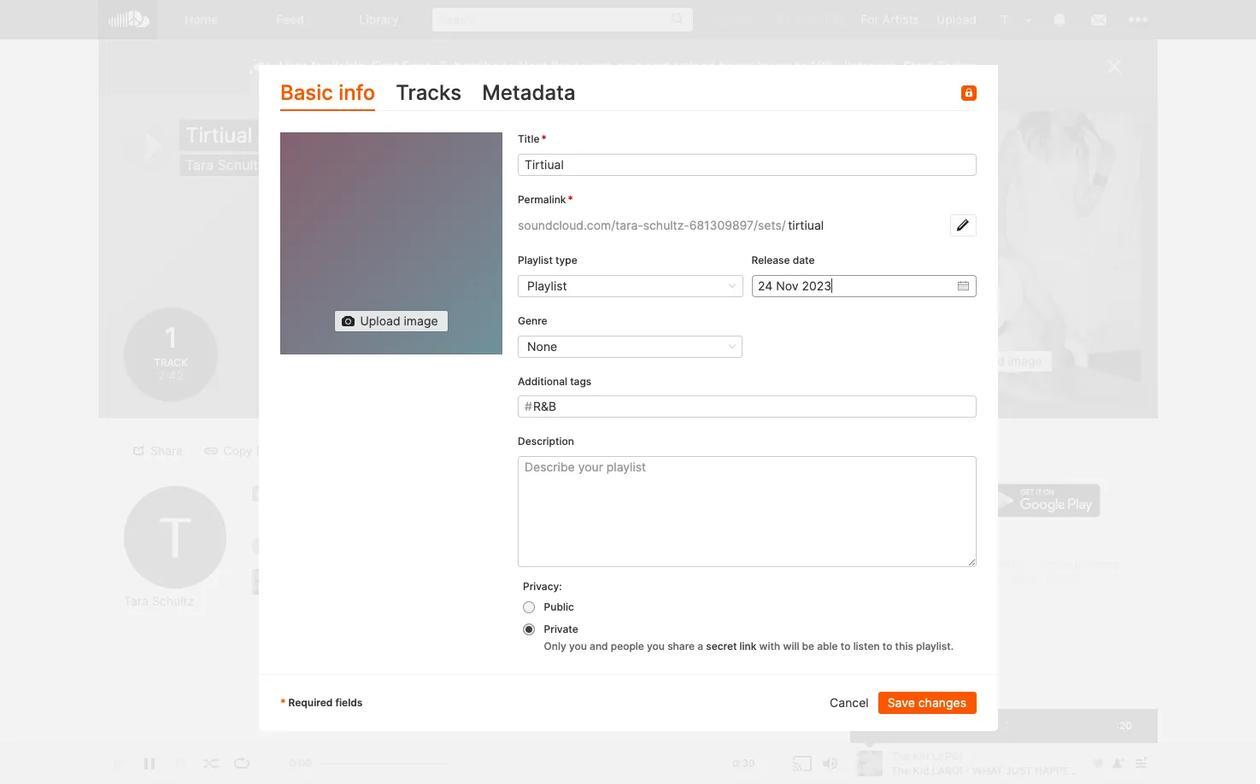 Task type: vqa. For each thing, say whether or not it's contained in the screenshot.
top "by"
no



Task type: describe. For each thing, give the bounding box(es) containing it.
your
[[614, 58, 641, 74]]

try go+
[[711, 12, 757, 27]]

start
[[904, 58, 934, 74]]

fans.
[[402, 58, 435, 74]]

0 horizontal spatial next
[[519, 58, 548, 74]]

tirtiual
[[186, 123, 253, 148]]

go mobile
[[876, 450, 933, 464]]

listeners.
[[845, 58, 900, 74]]

feed link
[[246, 0, 335, 39]]

legal link
[[876, 558, 903, 571]]

copy link button
[[198, 440, 290, 462]]

Release date text field
[[752, 275, 977, 297]]

artist resources link
[[922, 573, 1003, 586]]

share button
[[125, 440, 193, 462]]

date
[[793, 254, 815, 267]]

just
[[542, 575, 573, 589]]

happened
[[576, 575, 640, 589]]

for
[[861, 12, 880, 27]]

1 horizontal spatial next
[[795, 12, 822, 27]]

playlist type
[[518, 254, 577, 267]]

save
[[888, 696, 915, 711]]

cancel button
[[821, 693, 878, 715]]

copy
[[223, 443, 253, 458]]

save changes button
[[878, 693, 977, 715]]

1 you from the left
[[569, 640, 587, 653]]

will
[[783, 640, 799, 653]]

the kid laroi - what just happened link
[[409, 575, 640, 589]]

private only you and people you share a secret link with will be able to listen to this playlist.
[[544, 623, 954, 653]]

privacy:
[[523, 581, 562, 594]]

what
[[504, 575, 539, 589]]

100+
[[811, 58, 842, 74]]

cookie manager artist resources
[[922, 558, 1118, 586]]

able
[[817, 640, 838, 653]]

schultz-
[[643, 218, 689, 233]]

people
[[611, 640, 644, 653]]

delete
[[507, 443, 544, 458]]

fields
[[335, 697, 363, 710]]

tracks
[[396, 80, 461, 105]]

upload
[[675, 58, 716, 74]]

metadata link
[[482, 77, 576, 111]]

secret
[[706, 640, 737, 653]]

for artists link
[[853, 0, 928, 38]]

and
[[590, 640, 608, 653]]

delete playlist
[[507, 443, 587, 458]]

0 vertical spatial upload
[[937, 12, 977, 27]]

Description text field
[[518, 457, 977, 568]]

to left 'get'
[[575, 58, 587, 74]]

1 horizontal spatial tara schultz's avatar element
[[994, 9, 1017, 31]]

upload image button for right tirtiual element
[[939, 351, 1053, 373]]

cookie for manager
[[1038, 558, 1072, 571]]

release
[[752, 254, 790, 267]]

-
[[495, 575, 500, 589]]

0 vertical spatial tara schultz link
[[186, 156, 266, 174]]

save changes
[[888, 696, 967, 711]]

upload link
[[928, 0, 986, 38]]

genre
[[518, 314, 547, 327]]

release date
[[752, 254, 815, 267]]

feed
[[276, 12, 304, 27]]

with
[[759, 640, 781, 653]]

link
[[256, 443, 279, 458]]

basic info link
[[280, 77, 375, 111]]

* required fields
[[280, 697, 363, 710]]

none button
[[518, 336, 743, 358]]

track
[[154, 356, 188, 369]]

now available: first fans. subscribe to next pro to get your next upload heard by up to 100+ listeners. start today
[[279, 58, 975, 74]]

schultz inside tirtiual tara schultz
[[218, 156, 266, 174]]

artist
[[922, 573, 949, 586]]

1 horizontal spatial pro
[[825, 12, 844, 27]]

public
[[544, 601, 574, 614]]

try for try go+
[[711, 12, 729, 27]]

playlist.
[[916, 640, 954, 653]]

library
[[359, 12, 399, 27]]

description
[[518, 436, 574, 448]]

privacy
[[914, 558, 950, 571]]

playlist for playlist
[[527, 279, 567, 293]]

private
[[544, 623, 578, 636]]

additional
[[518, 375, 567, 388]]

cookie manager link
[[1038, 558, 1118, 571]]

go
[[876, 450, 892, 464]]

charts
[[1047, 573, 1080, 586]]

image for upload image button related to the left tirtiual element
[[404, 314, 438, 329]]

try next pro link
[[765, 0, 853, 38]]

by
[[758, 58, 773, 74]]

resources
[[952, 573, 1003, 586]]

cookie policy
[[961, 558, 1027, 571]]

charts link
[[1047, 573, 1080, 586]]

type
[[555, 254, 577, 267]]



Task type: locate. For each thing, give the bounding box(es) containing it.
0 vertical spatial image
[[404, 314, 438, 329]]

tara schultz
[[124, 594, 194, 609]]

cookie up resources
[[961, 558, 995, 571]]

link
[[740, 640, 757, 653]]

try left go+
[[711, 12, 729, 27]]

heard
[[720, 58, 754, 74]]

additional tags
[[518, 375, 592, 388]]

you
[[569, 640, 587, 653], [647, 640, 665, 653]]

r&b
[[533, 400, 556, 414]]

playlist button
[[518, 275, 743, 297]]

kid
[[434, 575, 453, 589]]

blog link
[[1014, 573, 1036, 586]]

0 horizontal spatial tara schultz's avatar element
[[124, 487, 227, 589]]

you left the share
[[647, 640, 665, 653]]

changes
[[919, 696, 967, 711]]

tracks link
[[396, 77, 461, 111]]

to right up
[[795, 58, 808, 74]]

Title text field
[[518, 154, 977, 176]]

library link
[[335, 0, 424, 39]]

schultz
[[218, 156, 266, 174], [152, 594, 194, 609]]

upload image button for the left tirtiual element
[[334, 311, 448, 333]]

1 vertical spatial upload image
[[965, 354, 1043, 369]]

1 vertical spatial tara schultz link
[[124, 594, 194, 610]]

tara schultz's avatar element up the tara schultz
[[124, 487, 227, 589]]

cookie
[[961, 558, 995, 571], [1038, 558, 1072, 571]]

1 vertical spatial tara schultz's avatar element
[[124, 487, 227, 589]]

next up '100+'
[[795, 12, 822, 27]]

for artists
[[861, 12, 920, 27]]

0 horizontal spatial tirtiual element
[[280, 133, 502, 355]]

2 vertical spatial upload
[[965, 354, 1005, 369]]

2 cookie from the left
[[1038, 558, 1072, 571]]

legal
[[876, 558, 903, 571]]

to
[[503, 58, 515, 74], [575, 58, 587, 74], [795, 58, 808, 74], [841, 640, 851, 653], [883, 640, 893, 653]]

required
[[288, 697, 333, 710]]

artists
[[883, 12, 920, 27]]

be
[[802, 640, 815, 653]]

1
[[162, 322, 180, 355]]

1 horizontal spatial tirtiual element
[[851, 111, 1142, 402]]

0 vertical spatial upload image
[[360, 314, 438, 329]]

0 horizontal spatial you
[[569, 640, 587, 653]]

*
[[280, 697, 286, 710]]

0 vertical spatial tara schultz's avatar element
[[994, 9, 1017, 31]]

the kid laroi - what just happened element
[[252, 569, 278, 595]]

1 vertical spatial upload
[[360, 314, 400, 329]]

to left this
[[883, 640, 893, 653]]

try go+ link
[[702, 0, 765, 38]]

cookie inside cookie manager artist resources
[[1038, 558, 1072, 571]]

try for try next pro
[[774, 12, 792, 27]]

1 vertical spatial playlist
[[527, 279, 567, 293]]

1 vertical spatial schultz
[[152, 594, 194, 609]]

1 try from the left
[[711, 12, 729, 27]]

0 horizontal spatial cookie
[[961, 558, 995, 571]]

today
[[938, 58, 975, 74]]

secret link link
[[706, 640, 757, 653]]

1 horizontal spatial try
[[774, 12, 792, 27]]

1 horizontal spatial upload image
[[965, 354, 1043, 369]]

basic
[[280, 80, 333, 105]]

cookie for policy
[[961, 558, 995, 571]]

playlist inside popup button
[[527, 279, 567, 293]]

playlist down playlist type
[[527, 279, 567, 293]]

tara schultz's avatar element right upload link
[[994, 9, 1017, 31]]

0 horizontal spatial try
[[711, 12, 729, 27]]

now
[[279, 58, 306, 74]]

tara
[[186, 156, 214, 174], [124, 594, 149, 609]]

Permalink text field
[[786, 215, 950, 237]]

0 horizontal spatial schultz
[[152, 594, 194, 609]]

681309897/sets/
[[689, 218, 786, 233]]

soundcloud.com/tara-
[[518, 218, 643, 233]]

1 horizontal spatial upload image button
[[939, 351, 1053, 373]]

share
[[150, 443, 183, 458]]

cookie up charts in the bottom right of the page
[[1038, 558, 1072, 571]]

upload image for the left tirtiual element
[[360, 314, 438, 329]]

playlist left type
[[518, 254, 553, 267]]

pro
[[825, 12, 844, 27], [551, 58, 571, 74]]

0 horizontal spatial image
[[404, 314, 438, 329]]

Additional tags text field
[[563, 399, 621, 415]]

1 cookie from the left
[[961, 558, 995, 571]]

1 horizontal spatial image
[[1009, 354, 1043, 369]]

upload for right tirtiual element
[[965, 354, 1005, 369]]

upload for the left tirtiual element
[[360, 314, 400, 329]]

tara inside tirtiual tara schultz
[[186, 156, 214, 174]]

next
[[795, 12, 822, 27], [519, 58, 548, 74]]

2 try from the left
[[774, 12, 792, 27]]

image for upload image button for right tirtiual element
[[1009, 354, 1043, 369]]

privacy link
[[914, 558, 950, 571]]

try right go+
[[774, 12, 792, 27]]

1 vertical spatial tara
[[124, 594, 149, 609]]

0 horizontal spatial pro
[[551, 58, 571, 74]]

0 horizontal spatial upload image button
[[334, 311, 448, 333]]

policy
[[998, 558, 1027, 571]]

1 vertical spatial pro
[[551, 58, 571, 74]]

Search search field
[[433, 8, 694, 32]]

1 vertical spatial upload image button
[[939, 351, 1053, 373]]

the
[[409, 575, 431, 589]]

info
[[338, 80, 375, 105]]

only
[[544, 640, 566, 653]]

start today link
[[904, 58, 975, 74]]

None search field
[[424, 0, 702, 38]]

to up metadata
[[503, 58, 515, 74]]

1 horizontal spatial schultz
[[218, 156, 266, 174]]

playlist for playlist type
[[518, 254, 553, 267]]

1 horizontal spatial you
[[647, 640, 665, 653]]

upload image button
[[334, 311, 448, 333], [939, 351, 1053, 373]]

1 vertical spatial next
[[519, 58, 548, 74]]

up
[[776, 58, 792, 74]]

1 track 2:42
[[154, 322, 188, 383]]

try next pro
[[774, 12, 844, 27]]

0 vertical spatial schultz
[[218, 156, 266, 174]]

upload image
[[360, 314, 438, 329], [965, 354, 1043, 369]]

upload image for right tirtiual element
[[965, 354, 1043, 369]]

the kid laroi - what just happened
[[409, 575, 640, 589]]

home
[[185, 12, 218, 27]]

2 you from the left
[[647, 640, 665, 653]]

a
[[697, 640, 703, 653]]

1 vertical spatial image
[[1009, 354, 1043, 369]]

you left and
[[569, 640, 587, 653]]

1 horizontal spatial cookie
[[1038, 558, 1072, 571]]

2:42
[[158, 369, 184, 383]]

mobile
[[896, 450, 933, 464]]

0 vertical spatial pro
[[825, 12, 844, 27]]

soundcloud.com/tara-schultz-681309897/sets/
[[518, 218, 786, 233]]

manager
[[1075, 558, 1118, 571]]

0 vertical spatial tara
[[186, 156, 214, 174]]

tirtiual element
[[851, 111, 1142, 402], [280, 133, 502, 355]]

0 horizontal spatial upload image
[[360, 314, 438, 329]]

next up metadata
[[519, 58, 548, 74]]

basic info
[[280, 80, 375, 105]]

0 horizontal spatial tara
[[124, 594, 149, 609]]

tirtiual tara schultz
[[186, 123, 266, 174]]

cancel
[[830, 696, 869, 711]]

tags
[[570, 375, 592, 388]]

home link
[[157, 0, 246, 39]]

delete playlist button
[[481, 440, 597, 462]]

to right 'able'
[[841, 640, 851, 653]]

0 vertical spatial next
[[795, 12, 822, 27]]

0 vertical spatial upload image button
[[334, 311, 448, 333]]

tara schultz's avatar element
[[994, 9, 1017, 31], [124, 487, 227, 589]]

get
[[591, 58, 611, 74]]

0 vertical spatial playlist
[[518, 254, 553, 267]]

pro left 'get'
[[551, 58, 571, 74]]

next
[[645, 58, 671, 74]]

playlist
[[547, 443, 587, 458]]

first
[[372, 58, 399, 74]]

playlist
[[518, 254, 553, 267], [527, 279, 567, 293]]

pro left for on the top
[[825, 12, 844, 27]]

laroi
[[456, 575, 491, 589]]

1 horizontal spatial tara
[[186, 156, 214, 174]]



